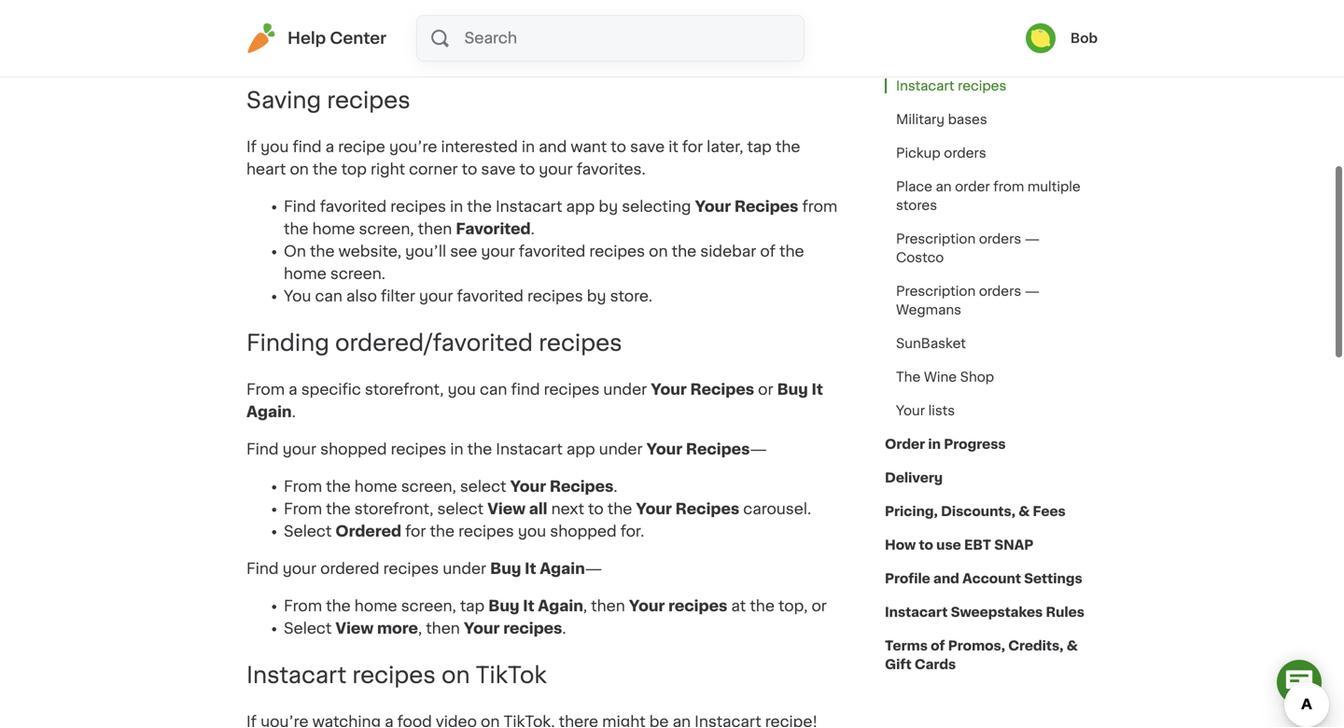 Task type: vqa. For each thing, say whether or not it's contained in the screenshot.
Again to the bottom
yes



Task type: locate. For each thing, give the bounding box(es) containing it.
2 horizontal spatial of
[[931, 640, 945, 653]]

0 vertical spatial for
[[682, 140, 703, 155]]

1 vertical spatial it
[[525, 562, 536, 577]]

order in progress
[[885, 438, 1006, 451]]

pricing, discounts, & fees
[[885, 505, 1066, 518]]

home
[[312, 222, 355, 237], [284, 267, 327, 282], [355, 479, 397, 494], [355, 599, 397, 614]]

0 horizontal spatial &
[[1019, 505, 1030, 518]]

shopper).
[[723, 47, 795, 61]]

then up you'll
[[418, 222, 452, 237]]

then inside from the home screen, then
[[418, 222, 452, 237]]

order
[[1005, 46, 1040, 59], [476, 47, 516, 61], [955, 180, 990, 193]]

0 horizontal spatial ,
[[418, 621, 422, 636]]

then down for.
[[591, 599, 625, 614]]

view left the more
[[336, 621, 374, 636]]

discounts,
[[941, 505, 1016, 518]]

is
[[405, 24, 417, 39]]

1 horizontal spatial you
[[448, 382, 476, 397]]

instacart sweepstakes rules
[[885, 606, 1085, 619]]

select down ordered
[[284, 621, 332, 636]]

from inside place an order from multiple stores
[[994, 180, 1025, 193]]

ordered
[[336, 524, 402, 539]]

from inside from the home screen, tap buy it again , then your recipes at the top, or select view more , then your recipes .
[[284, 599, 322, 614]]

for up find your ordered recipes under buy it again —
[[405, 524, 426, 539]]

2 vertical spatial you
[[518, 524, 546, 539]]

0 vertical spatial find
[[293, 140, 322, 155]]

how for how to place an order
[[896, 46, 926, 59]]

instacart recipes
[[896, 79, 1007, 92]]

0 vertical spatial save
[[630, 140, 665, 155]]

bob link
[[1026, 23, 1098, 53]]

if a recipe ingredient is out of stock, select a replacement preference during checkout or after placing your order (before instacart assigns a shopper).
[[247, 24, 814, 61]]

select up (before
[[518, 24, 564, 39]]

buy
[[777, 382, 808, 397], [490, 562, 521, 577], [489, 599, 520, 614]]

your inside if you find a recipe you're interested in and want to save it for later, tap the heart on the top right corner to save to your favorites.
[[539, 162, 573, 177]]

in up favorited
[[450, 200, 463, 214]]

for right the "it" on the top
[[682, 140, 703, 155]]

1 vertical spatial app
[[567, 442, 595, 457]]

you down the finding ordered/favorited recipes
[[448, 382, 476, 397]]

again up from the home screen, tap buy it again , then your recipes at the top, or select view more , then your recipes .
[[540, 562, 585, 577]]

store.
[[610, 289, 653, 304]]

1 vertical spatial tap
[[460, 599, 485, 614]]

place
[[896, 180, 933, 193]]

0 vertical spatial it
[[812, 382, 823, 397]]

0 vertical spatial you
[[261, 140, 289, 155]]

0 horizontal spatial view
[[336, 621, 374, 636]]

you
[[261, 140, 289, 155], [448, 382, 476, 397], [518, 524, 546, 539]]

your down out
[[438, 47, 472, 61]]

2 vertical spatial favorited
[[457, 289, 524, 304]]

from
[[247, 382, 285, 397], [284, 479, 322, 494], [284, 502, 322, 517], [284, 599, 322, 614]]

home inside on the website, you'll see your favorited recipes on the sidebar of the home screen. you can also filter your favorited recipes by store.
[[284, 267, 327, 282]]

0 horizontal spatial and
[[539, 140, 567, 155]]

home up you on the left of page
[[284, 267, 327, 282]]

in right "interested"
[[522, 140, 535, 155]]

shopped down next
[[550, 524, 617, 539]]

how to use ebt snap link
[[885, 529, 1034, 562]]

home inside from the home screen, tap buy it again , then your recipes at the top, or select view more , then your recipes .
[[355, 599, 397, 614]]

recipes for find your shopped recipes in the instacart app under your recipes —
[[686, 442, 750, 457]]

under
[[604, 382, 647, 397], [599, 442, 643, 457], [443, 562, 487, 577]]

1 vertical spatial if
[[247, 140, 257, 155]]

screen, for tap
[[401, 599, 456, 614]]

0 vertical spatial how
[[896, 46, 926, 59]]

0 horizontal spatial recipe
[[273, 24, 321, 39]]

2 vertical spatial find
[[247, 562, 279, 577]]

1 vertical spatial select
[[284, 621, 332, 636]]

of right out
[[449, 24, 465, 39]]

screen, up ordered
[[401, 479, 456, 494]]

1 horizontal spatial from
[[994, 180, 1025, 193]]

save
[[630, 140, 665, 155], [481, 162, 516, 177]]

0 vertical spatial &
[[1019, 505, 1030, 518]]

0 vertical spatial app
[[566, 200, 595, 214]]

can right you on the left of page
[[315, 289, 343, 304]]

0 horizontal spatial of
[[449, 24, 465, 39]]

orders for pickup orders
[[944, 147, 987, 160]]

buy inside buy it again
[[777, 382, 808, 397]]

favorited
[[320, 200, 387, 214], [519, 244, 586, 259], [457, 289, 524, 304]]

again down finding
[[247, 405, 292, 420]]

order down through
[[1005, 46, 1040, 59]]

sunbasket
[[896, 337, 966, 350]]

1 vertical spatial from
[[803, 200, 838, 214]]

— down the prescription orders — costco link
[[1025, 285, 1040, 298]]

on inside if you find a recipe you're interested in and want to save it for later, tap the heart on the top right corner to save to your favorites.
[[290, 162, 309, 177]]

home for from the home screen, then
[[312, 222, 355, 237]]

save left the "it" on the top
[[630, 140, 665, 155]]

and left want
[[539, 140, 567, 155]]

2 horizontal spatial you
[[518, 524, 546, 539]]

again inside from the home screen, tap buy it again , then your recipes at the top, or select view more , then your recipes .
[[538, 599, 583, 614]]

recipe
[[273, 24, 321, 39], [338, 140, 386, 155]]

orders inside prescription orders — costco
[[979, 233, 1022, 246]]

then right the more
[[426, 621, 460, 636]]

can up find your shopped recipes in the instacart app under your recipes —
[[480, 382, 507, 397]]

screen, inside from the home screen, select your recipes . from the storefront, select view all next to the your recipes carousel. select ordered for the recipes you shopped for.
[[401, 479, 456, 494]]

sunbasket link
[[885, 327, 978, 360]]

to left place
[[929, 46, 943, 59]]

0 vertical spatial under
[[604, 382, 647, 397]]

it for —
[[525, 562, 536, 577]]

— inside prescription orders — wegmans
[[1025, 285, 1040, 298]]

orders down 'bases'
[[944, 147, 987, 160]]

if inside if a recipe ingredient is out of stock, select a replacement preference during checkout or after placing your order (before instacart assigns a shopper).
[[247, 24, 257, 39]]

terms of promos, credits, & gift cards
[[885, 640, 1078, 671]]

shopped down specific in the left bottom of the page
[[320, 442, 387, 457]]

—
[[1025, 233, 1040, 246], [1025, 285, 1040, 298], [750, 442, 767, 457], [585, 562, 602, 577]]

for.
[[621, 524, 645, 539]]

orders for prescription orders — wegmans
[[979, 285, 1022, 298]]

prescription up costco
[[896, 233, 976, 246]]

instacart image
[[247, 23, 276, 53]]

0 vertical spatial of
[[449, 24, 465, 39]]

screen, for select
[[401, 479, 456, 494]]

of
[[449, 24, 465, 39], [760, 244, 776, 259], [931, 640, 945, 653]]

0 vertical spatial buy
[[777, 382, 808, 397]]

1 horizontal spatial for
[[682, 140, 703, 155]]

screen, inside from the home screen, then
[[359, 222, 414, 237]]

out
[[421, 24, 446, 39]]

by down favorites.
[[599, 200, 618, 214]]

2 select from the top
[[284, 621, 332, 636]]

on down selecting
[[649, 244, 668, 259]]

or
[[321, 47, 336, 61], [758, 382, 774, 397], [812, 599, 827, 614]]

how
[[896, 46, 926, 59], [885, 539, 916, 552]]

orders inside prescription orders — wegmans
[[979, 285, 1022, 298]]

1 vertical spatial by
[[587, 289, 606, 304]]

saving
[[247, 89, 321, 112]]

recipe inside if you find a recipe you're interested in and want to save it for later, tap the heart on the top right corner to save to your favorites.
[[338, 140, 386, 155]]

of up cards
[[931, 640, 945, 653]]

your lists
[[896, 404, 955, 417]]

credits,
[[1009, 640, 1064, 653]]

an right place
[[986, 46, 1002, 59]]

prescription inside prescription orders — wegmans
[[896, 285, 976, 298]]

1 if from the top
[[247, 24, 257, 39]]

tiktok
[[476, 664, 547, 687]]

0 vertical spatial view
[[488, 502, 526, 517]]

recipe up checkout
[[273, 24, 321, 39]]

1 vertical spatial find
[[247, 442, 279, 457]]

your inside your lists link
[[896, 404, 925, 417]]

lists
[[929, 404, 955, 417]]

bases
[[948, 113, 988, 126]]

an inside place an order from multiple stores
[[936, 180, 952, 193]]

buy for ,
[[489, 599, 520, 614]]

orders down the prescription orders — costco link
[[979, 285, 1022, 298]]

0 horizontal spatial on
[[290, 162, 309, 177]]

to right next
[[588, 502, 604, 517]]

for inside if you find a recipe you're interested in and want to save it for later, tap the heart on the top right corner to save to your favorites.
[[682, 140, 703, 155]]

to up favorites.
[[611, 140, 627, 155]]

of inside terms of promos, credits, & gift cards
[[931, 640, 945, 653]]

0 vertical spatial if
[[247, 24, 257, 39]]

order down stock,
[[476, 47, 516, 61]]

1 vertical spatial storefront,
[[355, 502, 434, 517]]

your right filter
[[419, 289, 453, 304]]

ordered
[[320, 562, 380, 577]]

tap inside if you find a recipe you're interested in and want to save it for later, tap the heart on the top right corner to save to your favorites.
[[747, 140, 772, 155]]

1 vertical spatial or
[[758, 382, 774, 397]]

0 vertical spatial can
[[315, 289, 343, 304]]

& left fees
[[1019, 505, 1030, 518]]

prescription up wegmans
[[896, 285, 976, 298]]

your down favorited . at top
[[481, 244, 515, 259]]

2 horizontal spatial order
[[1005, 46, 1040, 59]]

recipes
[[735, 200, 799, 214], [691, 382, 755, 397], [686, 442, 750, 457], [550, 479, 614, 494], [676, 502, 740, 517]]

filter
[[381, 289, 415, 304]]

if up heart
[[247, 140, 257, 155]]

— up from the home screen, tap buy it again , then your recipes at the top, or select view more , then your recipes .
[[585, 562, 602, 577]]

0 vertical spatial favorited
[[320, 200, 387, 214]]

screen, inside from the home screen, tap buy it again , then your recipes at the top, or select view more , then your recipes .
[[401, 599, 456, 614]]

from a specific storefront, you can find recipes under your recipes or
[[247, 382, 777, 397]]

— down multiple
[[1025, 233, 1040, 246]]

favorited down from the home screen, then
[[519, 244, 586, 259]]

1 select from the top
[[284, 524, 332, 539]]

0 vertical spatial from
[[994, 180, 1025, 193]]

a left the gift
[[934, 12, 941, 25]]

1 horizontal spatial of
[[760, 244, 776, 259]]

app up next
[[567, 442, 595, 457]]

specific
[[301, 382, 361, 397]]

on
[[290, 162, 309, 177], [649, 244, 668, 259], [442, 664, 470, 687]]

0 horizontal spatial for
[[405, 524, 426, 539]]

0 vertical spatial and
[[539, 140, 567, 155]]

home up ordered
[[355, 479, 397, 494]]

website,
[[339, 244, 402, 259]]

assigns
[[649, 47, 706, 61]]

how for how to use ebt snap
[[885, 539, 916, 552]]

1 horizontal spatial view
[[488, 502, 526, 517]]

0 vertical spatial or
[[321, 47, 336, 61]]

select up find your ordered recipes under buy it again —
[[437, 502, 484, 517]]

1 vertical spatial save
[[481, 162, 516, 177]]

it up from the home screen, tap buy it again , then your recipes at the top, or select view more , then your recipes .
[[525, 562, 536, 577]]

order down pickup orders link
[[955, 180, 990, 193]]

select down find your shopped recipes in the instacart app under your recipes —
[[460, 479, 507, 494]]

gift
[[885, 658, 912, 671]]

how down send
[[896, 46, 926, 59]]

1 horizontal spatial order
[[955, 180, 990, 193]]

0 vertical spatial on
[[290, 162, 309, 177]]

sweepstakes
[[951, 606, 1043, 619]]

ebt
[[965, 539, 992, 552]]

terms of promos, credits, & gift cards link
[[885, 629, 1098, 682]]

0 horizontal spatial you
[[261, 140, 289, 155]]

save down "interested"
[[481, 162, 516, 177]]

1 vertical spatial under
[[599, 442, 643, 457]]

prescription for costco
[[896, 233, 976, 246]]

favorited down the top
[[320, 200, 387, 214]]

1 vertical spatial for
[[405, 524, 426, 539]]

find up find your shopped recipes in the instacart app under your recipes —
[[511, 382, 540, 397]]

it up tiktok
[[523, 599, 535, 614]]

0 horizontal spatial an
[[936, 180, 952, 193]]

1 vertical spatial again
[[540, 562, 585, 577]]

view left all
[[488, 502, 526, 517]]

recipe up the top
[[338, 140, 386, 155]]

. inside from the home screen, tap buy it again , then your recipes at the top, or select view more , then your recipes .
[[563, 621, 566, 636]]

1 vertical spatial buy
[[490, 562, 521, 577]]

storefront, up ordered
[[355, 502, 434, 517]]

from the home screen, tap buy it again , then your recipes at the top, or select view more , then your recipes .
[[284, 599, 827, 636]]

2 horizontal spatial or
[[812, 599, 827, 614]]

0 horizontal spatial order
[[476, 47, 516, 61]]

favorited down see
[[457, 289, 524, 304]]

1 horizontal spatial an
[[986, 46, 1002, 59]]

on left tiktok
[[442, 664, 470, 687]]

and
[[539, 140, 567, 155], [934, 572, 960, 585]]

select inside from the home screen, select your recipes . from the storefront, select view all next to the your recipes carousel. select ordered for the recipes you shopped for.
[[284, 524, 332, 539]]

& inside terms of promos, credits, & gift cards
[[1067, 640, 1078, 653]]

home for from the home screen, tap buy it again , then your recipes at the top, or select view more , then your recipes .
[[355, 599, 397, 614]]

if for if a recipe ingredient is out of stock, select a replacement preference during checkout or after placing your order (before instacart assigns a shopper).
[[247, 24, 257, 39]]

1 horizontal spatial find
[[511, 382, 540, 397]]

2 vertical spatial or
[[812, 599, 827, 614]]

home inside from the home screen, select your recipes . from the storefront, select view all next to the your recipes carousel. select ordered for the recipes you shopped for.
[[355, 479, 397, 494]]

tap down find your ordered recipes under buy it again —
[[460, 599, 485, 614]]

again up tiktok
[[538, 599, 583, 614]]

prescription orders — wegmans link
[[885, 275, 1098, 327]]

— up carousel.
[[750, 442, 767, 457]]

2 horizontal spatial on
[[649, 244, 668, 259]]

1 vertical spatial &
[[1067, 640, 1078, 653]]

1 app from the top
[[566, 200, 595, 214]]

stores
[[896, 199, 938, 212]]

top
[[341, 162, 367, 177]]

it left the
[[812, 382, 823, 397]]

orders down place an order from multiple stores link in the right top of the page
[[979, 233, 1022, 246]]

2 vertical spatial of
[[931, 640, 945, 653]]

on inside on the website, you'll see your favorited recipes on the sidebar of the home screen. you can also filter your favorited recipes by store.
[[649, 244, 668, 259]]

1 prescription from the top
[[896, 233, 976, 246]]

a down 'saving recipes'
[[326, 140, 334, 155]]

find your ordered recipes under buy it again —
[[247, 562, 602, 577]]

if up checkout
[[247, 24, 257, 39]]

find for find your shopped recipes in the instacart app under your recipes —
[[247, 442, 279, 457]]

app down favorites.
[[566, 200, 595, 214]]

help
[[288, 30, 326, 46]]

1 horizontal spatial on
[[442, 664, 470, 687]]

see
[[450, 244, 477, 259]]

on right heart
[[290, 162, 309, 177]]

wine
[[924, 371, 957, 384]]

buy it again
[[247, 382, 823, 420]]

screen, up website,
[[359, 222, 414, 237]]

tap
[[747, 140, 772, 155], [460, 599, 485, 614]]

2 prescription from the top
[[896, 285, 976, 298]]

1 vertical spatial recipe
[[338, 140, 386, 155]]

how to place an order
[[896, 46, 1040, 59]]

1 vertical spatial view
[[336, 621, 374, 636]]

place
[[946, 46, 983, 59]]

0 horizontal spatial find
[[293, 140, 322, 155]]

2 vertical spatial screen,
[[401, 599, 456, 614]]

0 vertical spatial recipe
[[273, 24, 321, 39]]

user avatar image
[[1026, 23, 1056, 53]]

heart
[[247, 162, 286, 177]]

you up heart
[[261, 140, 289, 155]]

find for find your ordered recipes under buy it again —
[[247, 562, 279, 577]]

1 vertical spatial can
[[480, 382, 507, 397]]

rules
[[1046, 606, 1085, 619]]

0 vertical spatial find
[[284, 200, 316, 214]]

& down the rules
[[1067, 640, 1078, 653]]

how up profile
[[885, 539, 916, 552]]

instacart recipes on tiktok
[[247, 664, 553, 687]]

ingredient
[[324, 24, 401, 39]]

buy inside from the home screen, tap buy it again , then your recipes at the top, or select view more , then your recipes .
[[489, 599, 520, 614]]

0 vertical spatial orders
[[944, 147, 987, 160]]

of inside if a recipe ingredient is out of stock, select a replacement preference during checkout or after placing your order (before instacart assigns a shopper).
[[449, 24, 465, 39]]

0 vertical spatial shopped
[[320, 442, 387, 457]]

to left use
[[919, 539, 934, 552]]

0 horizontal spatial or
[[321, 47, 336, 61]]

a
[[934, 12, 941, 25], [261, 24, 269, 39], [568, 24, 577, 39], [710, 47, 719, 61], [326, 140, 334, 155], [289, 382, 298, 397]]

home inside from the home screen, then
[[312, 222, 355, 237]]

replacement
[[581, 24, 676, 39]]

in right order
[[929, 438, 941, 451]]

under for app
[[599, 442, 643, 457]]

storefront, down ordered/favorited
[[365, 382, 444, 397]]

your
[[438, 47, 472, 61], [539, 162, 573, 177], [481, 244, 515, 259], [419, 289, 453, 304], [283, 442, 317, 457], [283, 562, 317, 577]]

select
[[518, 24, 564, 39], [460, 479, 507, 494], [437, 502, 484, 517]]

prescription inside prescription orders — costco
[[896, 233, 976, 246]]

terms
[[885, 640, 928, 653]]

find
[[284, 200, 316, 214], [247, 442, 279, 457], [247, 562, 279, 577]]

home up the more
[[355, 599, 397, 614]]

find inside if you find a recipe you're interested in and want to save it for later, tap the heart on the top right corner to save to your favorites.
[[293, 140, 322, 155]]

order inside if a recipe ingredient is out of stock, select a replacement preference during checkout or after placing your order (before instacart assigns a shopper).
[[476, 47, 516, 61]]

1 vertical spatial select
[[460, 479, 507, 494]]

2 if from the top
[[247, 140, 257, 155]]

send
[[896, 12, 930, 25]]

tap right later,
[[747, 140, 772, 155]]

orders
[[944, 147, 987, 160], [979, 233, 1022, 246], [979, 285, 1022, 298]]

1 horizontal spatial recipe
[[338, 140, 386, 155]]

2 vertical spatial buy
[[489, 599, 520, 614]]

top,
[[779, 599, 808, 614]]

1 vertical spatial an
[[936, 180, 952, 193]]

1 vertical spatial orders
[[979, 233, 1022, 246]]

0 horizontal spatial tap
[[460, 599, 485, 614]]

1 horizontal spatial tap
[[747, 140, 772, 155]]

it
[[812, 382, 823, 397], [525, 562, 536, 577], [523, 599, 535, 614]]

if inside if you find a recipe you're interested in and want to save it for later, tap the heart on the top right corner to save to your favorites.
[[247, 140, 257, 155]]

an right "place"
[[936, 180, 952, 193]]

it inside from the home screen, tap buy it again , then your recipes at the top, or select view more , then your recipes .
[[523, 599, 535, 614]]

0 vertical spatial select
[[518, 24, 564, 39]]

home up website,
[[312, 222, 355, 237]]

your down want
[[539, 162, 573, 177]]

recipe inside if a recipe ingredient is out of stock, select a replacement preference during checkout or after placing your order (before instacart assigns a shopper).
[[273, 24, 321, 39]]

2 vertical spatial again
[[538, 599, 583, 614]]

0 horizontal spatial from
[[803, 200, 838, 214]]

.
[[531, 222, 535, 237], [292, 405, 300, 420], [614, 479, 618, 494], [563, 621, 566, 636]]

of right sidebar
[[760, 244, 776, 259]]

1 horizontal spatial ,
[[583, 599, 587, 614]]

select up ordered
[[284, 524, 332, 539]]

by left "store."
[[587, 289, 606, 304]]

carousel.
[[744, 502, 812, 517]]

find down 'saving recipes'
[[293, 140, 322, 155]]

screen, down find your ordered recipes under buy it again —
[[401, 599, 456, 614]]

1 vertical spatial shopped
[[550, 524, 617, 539]]

again for screen,
[[538, 599, 583, 614]]

and down use
[[934, 572, 960, 585]]

0 vertical spatial select
[[284, 524, 332, 539]]

for
[[682, 140, 703, 155], [405, 524, 426, 539]]

you down all
[[518, 524, 546, 539]]

help center link
[[247, 23, 387, 53]]



Task type: describe. For each thing, give the bounding box(es) containing it.
1 vertical spatial then
[[591, 599, 625, 614]]

center
[[330, 30, 387, 46]]

2 vertical spatial under
[[443, 562, 487, 577]]

1 vertical spatial ,
[[418, 621, 422, 636]]

sidebar
[[701, 244, 757, 259]]

1 vertical spatial find
[[511, 382, 540, 397]]

of inside on the website, you'll see your favorited recipes on the sidebar of the home screen. you can also filter your favorited recipes by store.
[[760, 244, 776, 259]]

. inside from the home screen, select your recipes . from the storefront, select view all next to the your recipes carousel. select ordered for the recipes you shopped for.
[[614, 479, 618, 494]]

from inside from the home screen, then
[[803, 200, 838, 214]]

instacart recipes link
[[885, 69, 1018, 103]]

a inside if you find a recipe you're interested in and want to save it for later, tap the heart on the top right corner to save to your favorites.
[[326, 140, 334, 155]]

screen, for then
[[359, 222, 414, 237]]

to down "interested"
[[462, 162, 477, 177]]

profile and account settings link
[[885, 562, 1083, 596]]

on the website, you'll see your favorited recipes on the sidebar of the home screen. you can also filter your favorited recipes by store.
[[284, 244, 805, 304]]

a left specific in the left bottom of the page
[[289, 382, 298, 397]]

1 vertical spatial you
[[448, 382, 476, 397]]

the
[[896, 371, 921, 384]]

checkout
[[247, 47, 317, 61]]

ordered/favorited
[[335, 332, 533, 354]]

0 horizontal spatial shopped
[[320, 442, 387, 457]]

shopped inside from the home screen, select your recipes . from the storefront, select view all next to the your recipes carousel. select ordered for the recipes you shopped for.
[[550, 524, 617, 539]]

send a gift through instacart
[[896, 12, 1084, 25]]

more
[[377, 621, 418, 636]]

for inside from the home screen, select your recipes . from the storefront, select view all next to the your recipes carousel. select ordered for the recipes you shopped for.
[[405, 524, 426, 539]]

2 app from the top
[[567, 442, 595, 457]]

favorites.
[[577, 162, 646, 177]]

home for from the home screen, select your recipes . from the storefront, select view all next to the your recipes carousel. select ordered for the recipes you shopped for.
[[355, 479, 397, 494]]

pickup
[[896, 147, 941, 160]]

again for recipes
[[540, 562, 585, 577]]

under for recipes
[[604, 382, 647, 397]]

view inside from the home screen, select your recipes . from the storefront, select view all next to the your recipes carousel. select ordered for the recipes you shopped for.
[[488, 502, 526, 517]]

settings
[[1025, 572, 1083, 585]]

if you find a recipe you're interested in and want to save it for later, tap the heart on the top right corner to save to your favorites.
[[247, 140, 801, 177]]

screen.
[[330, 267, 386, 282]]

stock,
[[469, 24, 514, 39]]

wegmans
[[896, 303, 962, 317]]

0 horizontal spatial save
[[481, 162, 516, 177]]

from for from the home screen, tap buy it again , then your recipes at the top, or select view more , then your recipes .
[[284, 599, 322, 614]]

military
[[896, 113, 945, 126]]

you inside if you find a recipe you're interested in and want to save it for later, tap the heart on the top right corner to save to your favorites.
[[261, 140, 289, 155]]

the wine shop
[[896, 371, 995, 384]]

cards
[[915, 658, 956, 671]]

again inside buy it again
[[247, 405, 292, 420]]

a down 'preference'
[[710, 47, 719, 61]]

placing
[[379, 47, 434, 61]]

finding
[[247, 332, 330, 354]]

you inside from the home screen, select your recipes . from the storefront, select view all next to the your recipes carousel. select ordered for the recipes you shopped for.
[[518, 524, 546, 539]]

pickup orders
[[896, 147, 987, 160]]

how to use ebt snap
[[885, 539, 1034, 552]]

by inside on the website, you'll see your favorited recipes on the sidebar of the home screen. you can also filter your favorited recipes by store.
[[587, 289, 606, 304]]

a up (before
[[568, 24, 577, 39]]

can inside on the website, you'll see your favorited recipes on the sidebar of the home screen. you can also filter your favorited recipes by store.
[[315, 289, 343, 304]]

right
[[371, 162, 405, 177]]

view inside from the home screen, tap buy it again , then your recipes at the top, or select view more , then your recipes .
[[336, 621, 374, 636]]

favorited .
[[456, 222, 539, 237]]

1 horizontal spatial save
[[630, 140, 665, 155]]

how to place an order link
[[885, 35, 1051, 69]]

progress
[[944, 438, 1006, 451]]

recipes inside from the home screen, select your recipes . from the storefront, select view all next to the your recipes carousel. select ordered for the recipes you shopped for.
[[459, 524, 514, 539]]

your left ordered
[[283, 562, 317, 577]]

multiple
[[1028, 180, 1081, 193]]

— inside prescription orders — costco
[[1025, 233, 1040, 246]]

snap
[[995, 539, 1034, 552]]

all
[[529, 502, 548, 517]]

it inside buy it again
[[812, 382, 823, 397]]

place an order from multiple stores
[[896, 180, 1081, 212]]

1 vertical spatial favorited
[[519, 244, 586, 259]]

instacart sweepstakes rules link
[[885, 596, 1085, 629]]

2 vertical spatial then
[[426, 621, 460, 636]]

prescription orders — costco link
[[885, 222, 1098, 275]]

or inside if a recipe ingredient is out of stock, select a replacement preference during checkout or after placing your order (before instacart assigns a shopper).
[[321, 47, 336, 61]]

from for from a specific storefront, you can find recipes under your recipes or
[[247, 382, 285, 397]]

account
[[963, 572, 1021, 585]]

interested
[[441, 140, 518, 155]]

a up checkout
[[261, 24, 269, 39]]

to up find favorited recipes in the instacart app by selecting your recipes
[[520, 162, 535, 177]]

select inside if a recipe ingredient is out of stock, select a replacement preference during checkout or after placing your order (before instacart assigns a shopper).
[[518, 24, 564, 39]]

if for if you find a recipe you're interested in and want to save it for later, tap the heart on the top right corner to save to your favorites.
[[247, 140, 257, 155]]

use
[[937, 539, 962, 552]]

your inside if a recipe ingredient is out of stock, select a replacement preference during checkout or after placing your order (before instacart assigns a shopper).
[[438, 47, 472, 61]]

profile
[[885, 572, 931, 585]]

2 vertical spatial select
[[437, 502, 484, 517]]

0 vertical spatial by
[[599, 200, 618, 214]]

orders for prescription orders — costco
[[979, 233, 1022, 246]]

from the home screen, then
[[284, 200, 838, 237]]

in inside if you find a recipe you're interested in and want to save it for later, tap the heart on the top right corner to save to your favorites.
[[522, 140, 535, 155]]

prescription orders — wegmans
[[896, 285, 1040, 317]]

it
[[669, 140, 679, 155]]

storefront, inside from the home screen, select your recipes . from the storefront, select view all next to the your recipes carousel. select ordered for the recipes you shopped for.
[[355, 502, 434, 517]]

the inside from the home screen, then
[[284, 222, 309, 237]]

prescription orders — costco
[[896, 233, 1040, 264]]

prescription for wegmans
[[896, 285, 976, 298]]

select inside from the home screen, tap buy it again , then your recipes at the top, or select view more , then your recipes .
[[284, 621, 332, 636]]

you
[[284, 289, 311, 304]]

pricing, discounts, & fees link
[[885, 495, 1066, 529]]

through
[[970, 12, 1022, 25]]

or inside from the home screen, tap buy it again , then your recipes at the top, or select view more , then your recipes .
[[812, 599, 827, 614]]

fees
[[1033, 505, 1066, 518]]

also
[[346, 289, 377, 304]]

finding ordered/favorited recipes
[[247, 332, 622, 354]]

place an order from multiple stores link
[[885, 170, 1098, 222]]

selecting
[[622, 200, 691, 214]]

want
[[571, 140, 607, 155]]

pickup orders link
[[885, 136, 998, 170]]

find for find favorited recipes in the instacart app by selecting your recipes
[[284, 200, 316, 214]]

after
[[340, 47, 375, 61]]

military bases
[[896, 113, 988, 126]]

tap inside from the home screen, tap buy it again , then your recipes at the top, or select view more , then your recipes .
[[460, 599, 485, 614]]

the wine shop link
[[885, 360, 1006, 394]]

saving recipes
[[247, 89, 411, 112]]

on
[[284, 244, 306, 259]]

your down specific in the left bottom of the page
[[283, 442, 317, 457]]

1 horizontal spatial can
[[480, 382, 507, 397]]

instacart inside if a recipe ingredient is out of stock, select a replacement preference during checkout or after placing your order (before instacart assigns a shopper).
[[579, 47, 645, 61]]

find your shopped recipes in the instacart app under your recipes —
[[247, 442, 767, 457]]

gift
[[945, 12, 967, 25]]

find favorited recipes in the instacart app by selecting your recipes
[[284, 200, 799, 214]]

it for ,
[[523, 599, 535, 614]]

from for from the home screen, select your recipes . from the storefront, select view all next to the your recipes carousel. select ordered for the recipes you shopped for.
[[284, 479, 322, 494]]

order inside place an order from multiple stores
[[955, 180, 990, 193]]

send a gift through instacart link
[[885, 2, 1095, 35]]

Search search field
[[463, 16, 804, 61]]

1 horizontal spatial and
[[934, 572, 960, 585]]

recipes for from a specific storefront, you can find recipes under your recipes or
[[691, 382, 755, 397]]

pricing,
[[885, 505, 938, 518]]

at
[[732, 599, 746, 614]]

bob
[[1071, 32, 1098, 45]]

0 vertical spatial storefront,
[[365, 382, 444, 397]]

order in progress link
[[885, 428, 1006, 461]]

military bases link
[[885, 103, 999, 136]]

to inside from the home screen, select your recipes . from the storefront, select view all next to the your recipes carousel. select ordered for the recipes you shopped for.
[[588, 502, 604, 517]]

0 vertical spatial ,
[[583, 599, 587, 614]]

buy for —
[[490, 562, 521, 577]]

in down from a specific storefront, you can find recipes under your recipes or
[[450, 442, 464, 457]]

shop
[[961, 371, 995, 384]]

2 vertical spatial on
[[442, 664, 470, 687]]

during
[[766, 24, 814, 39]]

recipes for find favorited recipes in the instacart app by selecting your recipes
[[735, 200, 799, 214]]

and inside if you find a recipe you're interested in and want to save it for later, tap the heart on the top right corner to save to your favorites.
[[539, 140, 567, 155]]

your lists link
[[885, 394, 967, 428]]

order
[[885, 438, 926, 451]]

corner
[[409, 162, 458, 177]]



